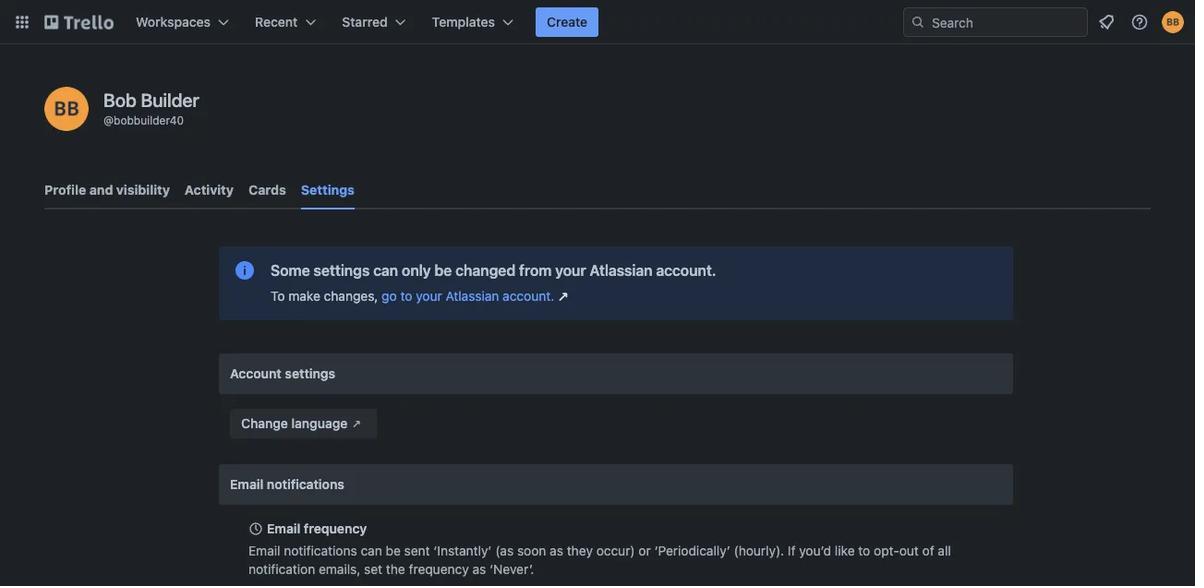 Task type: locate. For each thing, give the bounding box(es) containing it.
notifications up the email frequency at bottom
[[267, 477, 344, 492]]

notifications for email notifications
[[267, 477, 344, 492]]

your inside 'go to your atlassian account.' link
[[416, 289, 442, 304]]

changed
[[455, 262, 515, 279]]

account settings
[[230, 366, 335, 381]]

templates
[[432, 14, 495, 30]]

0 vertical spatial your
[[555, 262, 586, 279]]

1 horizontal spatial to
[[858, 543, 870, 559]]

frequency
[[304, 521, 367, 537], [409, 562, 469, 577]]

your right the "from"
[[555, 262, 586, 279]]

0 vertical spatial can
[[373, 262, 398, 279]]

1 vertical spatial email
[[267, 521, 300, 537]]

1 vertical spatial frequency
[[409, 562, 469, 577]]

1 vertical spatial bob builder (bobbuilder40) image
[[44, 87, 89, 131]]

like
[[835, 543, 855, 559]]

can for notifications
[[361, 543, 382, 559]]

be inside the email notifications can be sent 'instantly' (as soon as they occur) or 'periodically' (hourly). if you'd like to opt-out of all notification emails, set the frequency as 'never'.
[[386, 543, 401, 559]]

settings up "changes,"
[[314, 262, 370, 279]]

frequency down the sent
[[409, 562, 469, 577]]

0 horizontal spatial atlassian
[[446, 289, 499, 304]]

soon
[[517, 543, 546, 559]]

1 horizontal spatial your
[[555, 262, 586, 279]]

you'd
[[799, 543, 831, 559]]

0 notifications image
[[1095, 11, 1117, 33]]

0 horizontal spatial as
[[472, 562, 486, 577]]

be up the
[[386, 543, 401, 559]]

settings for account
[[285, 366, 335, 381]]

@
[[103, 114, 114, 127]]

from
[[519, 262, 552, 279]]

be right only
[[434, 262, 452, 279]]

atlassian down 'changed'
[[446, 289, 499, 304]]

recent button
[[244, 7, 327, 37]]

0 horizontal spatial your
[[416, 289, 442, 304]]

out
[[899, 543, 919, 559]]

1 vertical spatial settings
[[285, 366, 335, 381]]

0 vertical spatial bob builder (bobbuilder40) image
[[1162, 11, 1184, 33]]

1 horizontal spatial be
[[434, 262, 452, 279]]

changes,
[[324, 289, 378, 304]]

frequency inside the email notifications can be sent 'instantly' (as soon as they occur) or 'periodically' (hourly). if you'd like to opt-out of all notification emails, set the frequency as 'never'.
[[409, 562, 469, 577]]

can for settings
[[373, 262, 398, 279]]

1 vertical spatial be
[[386, 543, 401, 559]]

account.
[[656, 262, 716, 279], [503, 289, 554, 304]]

to right go
[[400, 289, 412, 304]]

0 horizontal spatial be
[[386, 543, 401, 559]]

can up set
[[361, 543, 382, 559]]

atlassian right the "from"
[[590, 262, 652, 279]]

email inside the email notifications can be sent 'instantly' (as soon as they occur) or 'periodically' (hourly). if you'd like to opt-out of all notification emails, set the frequency as 'never'.
[[248, 543, 280, 559]]

1 horizontal spatial as
[[550, 543, 563, 559]]

1 horizontal spatial bob builder (bobbuilder40) image
[[1162, 11, 1184, 33]]

as down ''instantly''
[[472, 562, 486, 577]]

0 horizontal spatial account.
[[503, 289, 554, 304]]

back to home image
[[44, 7, 114, 37]]

can
[[373, 262, 398, 279], [361, 543, 382, 559]]

as
[[550, 543, 563, 559], [472, 562, 486, 577]]

as left they at the left bottom of page
[[550, 543, 563, 559]]

1 vertical spatial to
[[858, 543, 870, 559]]

email frequency
[[267, 521, 367, 537]]

1 horizontal spatial frequency
[[409, 562, 469, 577]]

workspaces button
[[125, 7, 240, 37]]

create button
[[536, 7, 599, 37]]

language
[[291, 416, 348, 431]]

email for email notifications
[[230, 477, 264, 492]]

all
[[938, 543, 951, 559]]

1 vertical spatial atlassian
[[446, 289, 499, 304]]

0 horizontal spatial frequency
[[304, 521, 367, 537]]

settings
[[314, 262, 370, 279], [285, 366, 335, 381]]

can inside the email notifications can be sent 'instantly' (as soon as they occur) or 'periodically' (hourly). if you'd like to opt-out of all notification emails, set the frequency as 'never'.
[[361, 543, 382, 559]]

0 vertical spatial notifications
[[267, 477, 344, 492]]

notifications down the email frequency at bottom
[[284, 543, 357, 559]]

your down only
[[416, 289, 442, 304]]

to inside the email notifications can be sent 'instantly' (as soon as they occur) or 'periodically' (hourly). if you'd like to opt-out of all notification emails, set the frequency as 'never'.
[[858, 543, 870, 559]]

notifications inside the email notifications can be sent 'instantly' (as soon as they occur) or 'periodically' (hourly). if you'd like to opt-out of all notification emails, set the frequency as 'never'.
[[284, 543, 357, 559]]

email
[[230, 477, 264, 492], [267, 521, 300, 537], [248, 543, 280, 559]]

0 vertical spatial atlassian
[[590, 262, 652, 279]]

be
[[434, 262, 452, 279], [386, 543, 401, 559]]

bob builder (bobbuilder40) image
[[1162, 11, 1184, 33], [44, 87, 89, 131]]

notifications
[[267, 477, 344, 492], [284, 543, 357, 559]]

1 horizontal spatial account.
[[656, 262, 716, 279]]

0 horizontal spatial to
[[400, 289, 412, 304]]

account
[[230, 366, 282, 381]]

to
[[400, 289, 412, 304], [858, 543, 870, 559]]

settings up change language link
[[285, 366, 335, 381]]

1 vertical spatial can
[[361, 543, 382, 559]]

can up go
[[373, 262, 398, 279]]

visibility
[[116, 182, 170, 198]]

1 vertical spatial your
[[416, 289, 442, 304]]

cards link
[[248, 174, 286, 207]]

frequency up emails,
[[304, 521, 367, 537]]

0 vertical spatial frequency
[[304, 521, 367, 537]]

email for email frequency
[[267, 521, 300, 537]]

settings
[[301, 182, 355, 198]]

go to your atlassian account. link
[[382, 287, 573, 306]]

atlassian
[[590, 262, 652, 279], [446, 289, 499, 304]]

2 vertical spatial email
[[248, 543, 280, 559]]

your
[[555, 262, 586, 279], [416, 289, 442, 304]]

make
[[288, 289, 320, 304]]

0 vertical spatial settings
[[314, 262, 370, 279]]

'never'.
[[489, 562, 534, 577]]

0 vertical spatial email
[[230, 477, 264, 492]]

1 vertical spatial notifications
[[284, 543, 357, 559]]

bob builder (bobbuilder40) image right open information menu image
[[1162, 11, 1184, 33]]

to right "like"
[[858, 543, 870, 559]]

0 vertical spatial to
[[400, 289, 412, 304]]

emails,
[[319, 562, 361, 577]]

bob builder (bobbuilder40) image left "@"
[[44, 87, 89, 131]]

or
[[639, 543, 651, 559]]

0 vertical spatial account.
[[656, 262, 716, 279]]

and
[[89, 182, 113, 198]]



Task type: vqa. For each thing, say whether or not it's contained in the screenshot.
Star or unstar board Image
no



Task type: describe. For each thing, give the bounding box(es) containing it.
change
[[241, 416, 288, 431]]

starred
[[342, 14, 388, 30]]

notifications for email notifications can be sent 'instantly' (as soon as they occur) or 'periodically' (hourly). if you'd like to opt-out of all notification emails, set the frequency as 'never'.
[[284, 543, 357, 559]]

templates button
[[421, 7, 525, 37]]

0 vertical spatial be
[[434, 262, 452, 279]]

create
[[547, 14, 588, 30]]

profile and visibility
[[44, 182, 170, 198]]

settings link
[[301, 174, 355, 210]]

bob builder (bobbuilder40) image inside 'primary' 'element'
[[1162, 11, 1184, 33]]

settings for some
[[314, 262, 370, 279]]

some settings can only be changed from your atlassian account.
[[271, 262, 716, 279]]

profile
[[44, 182, 86, 198]]

workspaces
[[136, 14, 211, 30]]

bob builder @ bobbuilder40
[[103, 89, 199, 127]]

go
[[382, 289, 397, 304]]

starred button
[[331, 7, 417, 37]]

search image
[[911, 15, 925, 30]]

bobbuilder40
[[114, 114, 184, 127]]

1 vertical spatial account.
[[503, 289, 554, 304]]

builder
[[141, 89, 199, 110]]

profile and visibility link
[[44, 174, 170, 207]]

1 horizontal spatial atlassian
[[590, 262, 652, 279]]

1 vertical spatial as
[[472, 562, 486, 577]]

activity
[[185, 182, 234, 198]]

of
[[922, 543, 934, 559]]

bob
[[103, 89, 137, 110]]

recent
[[255, 14, 298, 30]]

sm image
[[348, 415, 366, 433]]

notification
[[248, 562, 315, 577]]

'periodically'
[[654, 543, 730, 559]]

atlassian inside 'go to your atlassian account.' link
[[446, 289, 499, 304]]

open information menu image
[[1130, 13, 1149, 31]]

0 vertical spatial as
[[550, 543, 563, 559]]

some
[[271, 262, 310, 279]]

Search field
[[925, 8, 1087, 36]]

to
[[271, 289, 285, 304]]

0 horizontal spatial bob builder (bobbuilder40) image
[[44, 87, 89, 131]]

go to your atlassian account.
[[382, 289, 554, 304]]

cards
[[248, 182, 286, 198]]

(hourly).
[[734, 543, 784, 559]]

email notifications can be sent 'instantly' (as soon as they occur) or 'periodically' (hourly). if you'd like to opt-out of all notification emails, set the frequency as 'never'.
[[248, 543, 951, 577]]

email for email notifications can be sent 'instantly' (as soon as they occur) or 'periodically' (hourly). if you'd like to opt-out of all notification emails, set the frequency as 'never'.
[[248, 543, 280, 559]]

activity link
[[185, 174, 234, 207]]

email notifications
[[230, 477, 344, 492]]

opt-
[[874, 543, 899, 559]]

only
[[402, 262, 431, 279]]

set
[[364, 562, 382, 577]]

the
[[386, 562, 405, 577]]

(as
[[495, 543, 514, 559]]

'instantly'
[[434, 543, 492, 559]]

change language link
[[230, 409, 377, 439]]

they
[[567, 543, 593, 559]]

sent
[[404, 543, 430, 559]]

to make changes,
[[271, 289, 382, 304]]

change language
[[241, 416, 348, 431]]

primary element
[[0, 0, 1195, 44]]

if
[[788, 543, 796, 559]]

occur)
[[596, 543, 635, 559]]



